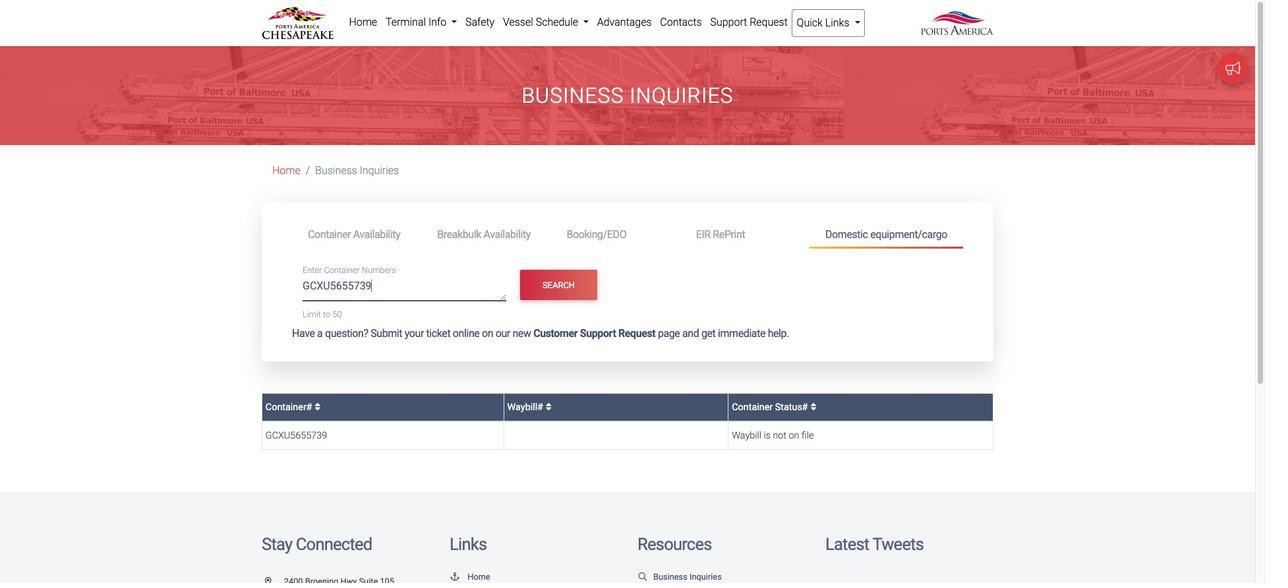 Task type: locate. For each thing, give the bounding box(es) containing it.
Enter Container Numbers text field
[[303, 278, 506, 301]]

0 horizontal spatial availability
[[353, 228, 401, 241]]

0 horizontal spatial request
[[619, 327, 656, 340]]

container availability link
[[292, 223, 422, 247]]

container status#
[[732, 402, 811, 413]]

sort image
[[315, 402, 321, 412], [811, 402, 817, 412]]

resources
[[638, 534, 712, 554]]

1 vertical spatial business inquiries
[[315, 165, 399, 177]]

container status# link
[[732, 402, 817, 413]]

1 availability from the left
[[353, 228, 401, 241]]

2 vertical spatial home
[[468, 572, 491, 582]]

1 horizontal spatial links
[[826, 16, 850, 29]]

container
[[308, 228, 351, 241], [324, 266, 360, 275], [732, 402, 773, 413]]

0 vertical spatial on
[[482, 327, 494, 340]]

container up waybill
[[732, 402, 773, 413]]

business inquiries
[[522, 83, 734, 108], [315, 165, 399, 177], [654, 572, 722, 582]]

1 vertical spatial business
[[315, 165, 357, 177]]

terminal
[[386, 16, 426, 28]]

0 horizontal spatial on
[[482, 327, 494, 340]]

waybill is not on file
[[732, 430, 814, 441]]

breakbulk availability
[[438, 228, 531, 241]]

container for container status#
[[732, 402, 773, 413]]

quick links
[[797, 16, 853, 29]]

0 vertical spatial inquiries
[[630, 83, 734, 108]]

links
[[826, 16, 850, 29], [450, 534, 487, 554]]

submit
[[371, 327, 403, 340]]

0 horizontal spatial sort image
[[315, 402, 321, 412]]

reprint
[[713, 228, 746, 241]]

1 horizontal spatial sort image
[[811, 402, 817, 412]]

limit to 50
[[303, 309, 342, 319]]

sort image for container#
[[315, 402, 321, 412]]

2 sort image from the left
[[811, 402, 817, 412]]

sort image inside the container# link
[[315, 402, 321, 412]]

2 horizontal spatial business
[[654, 572, 688, 582]]

0 vertical spatial links
[[826, 16, 850, 29]]

to
[[323, 309, 331, 319]]

domestic
[[826, 228, 869, 241]]

sort image right status#
[[811, 402, 817, 412]]

links right "quick"
[[826, 16, 850, 29]]

links up anchor icon at left
[[450, 534, 487, 554]]

file
[[802, 430, 814, 441]]

quick links link
[[792, 9, 865, 37]]

request left "quick"
[[750, 16, 788, 28]]

on left file
[[789, 430, 800, 441]]

1 horizontal spatial home
[[349, 16, 377, 28]]

sort image inside container status# link
[[811, 402, 817, 412]]

availability for container availability
[[353, 228, 401, 241]]

numbers
[[362, 266, 396, 275]]

0 vertical spatial support
[[711, 16, 748, 28]]

enter
[[303, 266, 322, 275]]

immediate
[[718, 327, 766, 340]]

1 vertical spatial support
[[580, 327, 616, 340]]

domestic equipment/cargo
[[826, 228, 948, 241]]

stay connected
[[262, 534, 372, 554]]

your
[[405, 327, 424, 340]]

on left our
[[482, 327, 494, 340]]

50
[[333, 309, 342, 319]]

0 horizontal spatial home link
[[272, 165, 301, 177]]

container right 'enter' on the left top of the page
[[324, 266, 360, 275]]

0 horizontal spatial home
[[272, 165, 301, 177]]

schedule
[[536, 16, 579, 28]]

waybill#
[[508, 402, 546, 413]]

limit
[[303, 309, 321, 319]]

2 vertical spatial business
[[654, 572, 688, 582]]

1 sort image from the left
[[315, 402, 321, 412]]

0 vertical spatial home
[[349, 16, 377, 28]]

availability up numbers
[[353, 228, 401, 241]]

safety
[[466, 16, 495, 28]]

contacts link
[[656, 9, 707, 36]]

2 vertical spatial container
[[732, 402, 773, 413]]

search
[[543, 280, 575, 290]]

home link
[[345, 9, 382, 36], [272, 165, 301, 177], [450, 572, 491, 582]]

connected
[[296, 534, 372, 554]]

support right customer
[[580, 327, 616, 340]]

2 horizontal spatial home link
[[450, 572, 491, 582]]

business
[[522, 83, 624, 108], [315, 165, 357, 177], [654, 572, 688, 582]]

have a question? submit your ticket online on our new customer support request page and get immediate help.
[[292, 327, 790, 340]]

support request link
[[707, 9, 792, 36]]

0 vertical spatial home link
[[345, 9, 382, 36]]

sort image for container status#
[[811, 402, 817, 412]]

container# link
[[266, 402, 321, 413]]

1 vertical spatial container
[[324, 266, 360, 275]]

customer
[[534, 327, 578, 340]]

container availability
[[308, 228, 401, 241]]

1 horizontal spatial request
[[750, 16, 788, 28]]

sort image up gcxu5655739
[[315, 402, 321, 412]]

a
[[317, 327, 323, 340]]

0 horizontal spatial business
[[315, 165, 357, 177]]

1 vertical spatial request
[[619, 327, 656, 340]]

booking/edo link
[[551, 223, 681, 247]]

1 horizontal spatial availability
[[484, 228, 531, 241]]

inquiries
[[630, 83, 734, 108], [360, 165, 399, 177], [690, 572, 722, 582]]

home
[[349, 16, 377, 28], [272, 165, 301, 177], [468, 572, 491, 582]]

on
[[482, 327, 494, 340], [789, 430, 800, 441]]

2 vertical spatial home link
[[450, 572, 491, 582]]

1 horizontal spatial business
[[522, 83, 624, 108]]

breakbulk availability link
[[422, 223, 551, 247]]

vessel
[[503, 16, 534, 28]]

business inquiries link
[[638, 572, 722, 582]]

search button
[[520, 270, 598, 300]]

0 vertical spatial request
[[750, 16, 788, 28]]

availability right breakbulk in the top of the page
[[484, 228, 531, 241]]

map marker alt image
[[265, 578, 282, 583]]

request left page
[[619, 327, 656, 340]]

request
[[750, 16, 788, 28], [619, 327, 656, 340]]

support right contacts
[[711, 16, 748, 28]]

2 availability from the left
[[484, 228, 531, 241]]

1 horizontal spatial on
[[789, 430, 800, 441]]

waybill# link
[[508, 402, 552, 413]]

availability
[[353, 228, 401, 241], [484, 228, 531, 241]]

container up 'enter' on the left top of the page
[[308, 228, 351, 241]]

0 vertical spatial container
[[308, 228, 351, 241]]

0 horizontal spatial links
[[450, 534, 487, 554]]

latest tweets
[[826, 534, 924, 554]]

our
[[496, 327, 511, 340]]

home inside home link
[[349, 16, 377, 28]]

support
[[711, 16, 748, 28], [580, 327, 616, 340]]

new
[[513, 327, 531, 340]]



Task type: vqa. For each thing, say whether or not it's contained in the screenshot.
the top 10
no



Task type: describe. For each thing, give the bounding box(es) containing it.
2 horizontal spatial home
[[468, 572, 491, 582]]

1 vertical spatial home
[[272, 165, 301, 177]]

terminal info link
[[382, 9, 462, 36]]

1 horizontal spatial home link
[[345, 9, 382, 36]]

online
[[453, 327, 480, 340]]

and
[[683, 327, 700, 340]]

eir reprint link
[[681, 223, 810, 247]]

advantages link
[[593, 9, 656, 36]]

equipment/cargo
[[871, 228, 948, 241]]

container#
[[266, 402, 315, 413]]

sort image
[[546, 402, 552, 412]]

contacts
[[661, 16, 702, 28]]

page
[[658, 327, 680, 340]]

0 horizontal spatial support
[[580, 327, 616, 340]]

info
[[429, 16, 447, 28]]

latest
[[826, 534, 870, 554]]

not
[[773, 430, 787, 441]]

container for container availability
[[308, 228, 351, 241]]

have
[[292, 327, 315, 340]]

1 vertical spatial links
[[450, 534, 487, 554]]

safety link
[[462, 9, 499, 36]]

1 vertical spatial home link
[[272, 165, 301, 177]]

2 vertical spatial inquiries
[[690, 572, 722, 582]]

vessel schedule link
[[499, 9, 593, 36]]

1 vertical spatial inquiries
[[360, 165, 399, 177]]

is
[[764, 430, 771, 441]]

ticket
[[426, 327, 451, 340]]

search image
[[638, 574, 648, 582]]

1 vertical spatial on
[[789, 430, 800, 441]]

question?
[[325, 327, 369, 340]]

domestic equipment/cargo link
[[810, 223, 964, 249]]

quick
[[797, 16, 823, 29]]

enter container numbers
[[303, 266, 396, 275]]

customer support request link
[[534, 327, 656, 340]]

help.
[[768, 327, 790, 340]]

0 vertical spatial business
[[522, 83, 624, 108]]

tweets
[[873, 534, 924, 554]]

waybill
[[732, 430, 762, 441]]

1 horizontal spatial support
[[711, 16, 748, 28]]

breakbulk
[[438, 228, 482, 241]]

advantages
[[598, 16, 652, 28]]

booking/edo
[[567, 228, 627, 241]]

terminal info
[[386, 16, 449, 28]]

support request
[[711, 16, 788, 28]]

availability for breakbulk availability
[[484, 228, 531, 241]]

status#
[[776, 402, 809, 413]]

get
[[702, 327, 716, 340]]

eir
[[696, 228, 711, 241]]

gcxu5655739
[[266, 430, 327, 441]]

2 vertical spatial business inquiries
[[654, 572, 722, 582]]

vessel schedule
[[503, 16, 581, 28]]

0 vertical spatial business inquiries
[[522, 83, 734, 108]]

eir reprint
[[696, 228, 746, 241]]

anchor image
[[450, 574, 460, 582]]

stay
[[262, 534, 292, 554]]



